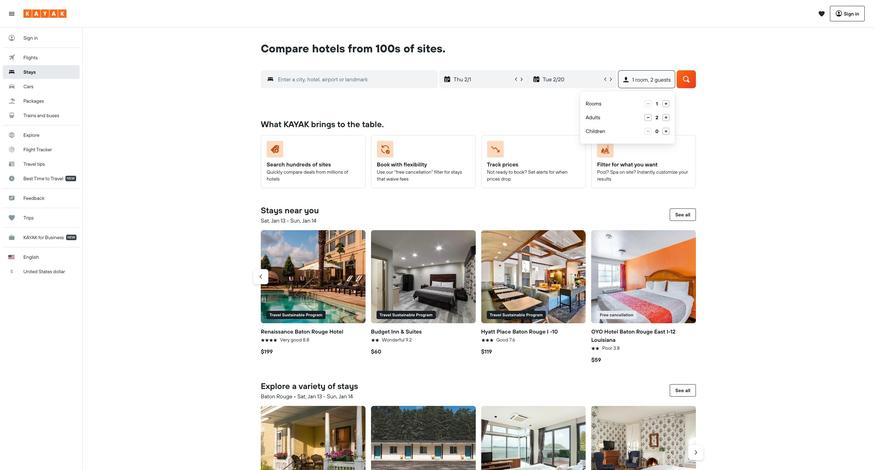 Task type: vqa. For each thing, say whether or not it's contained in the screenshot.
'United States (English)' icon
yes



Task type: locate. For each thing, give the bounding box(es) containing it.
Rooms field
[[652, 100, 663, 107]]

united states (english) image
[[8, 255, 14, 259]]

None search field
[[251, 55, 706, 102]]

oyo hotel baton rouge east i-12 louisiana element
[[591, 230, 696, 323]]

stays near you carousel region
[[253, 227, 699, 367]]

navigation menu image
[[8, 10, 15, 17]]

renaissance baton rouge hotel element
[[261, 230, 366, 323]]

forward image
[[693, 449, 700, 456]]

back image
[[257, 273, 264, 280]]

bed & breakfast element
[[261, 406, 366, 470]]

figure
[[267, 141, 357, 160], [377, 141, 467, 160], [487, 141, 577, 160], [597, 141, 688, 160], [261, 230, 366, 323], [371, 230, 476, 323], [481, 230, 586, 323], [591, 230, 696, 323]]

Enter a city, hotel, airport or landmark text field
[[274, 74, 438, 84]]



Task type: describe. For each thing, give the bounding box(es) containing it.
motel element
[[371, 406, 476, 470]]

inn element
[[591, 406, 696, 470]]

Adults field
[[652, 114, 663, 121]]

Children field
[[652, 128, 663, 135]]

budget inn & suites element
[[371, 230, 476, 323]]

hotel element
[[481, 406, 586, 470]]

hyatt place baton rouge i -10 element
[[481, 230, 586, 323]]

explore a variety of stays carousel region
[[258, 403, 704, 470]]



